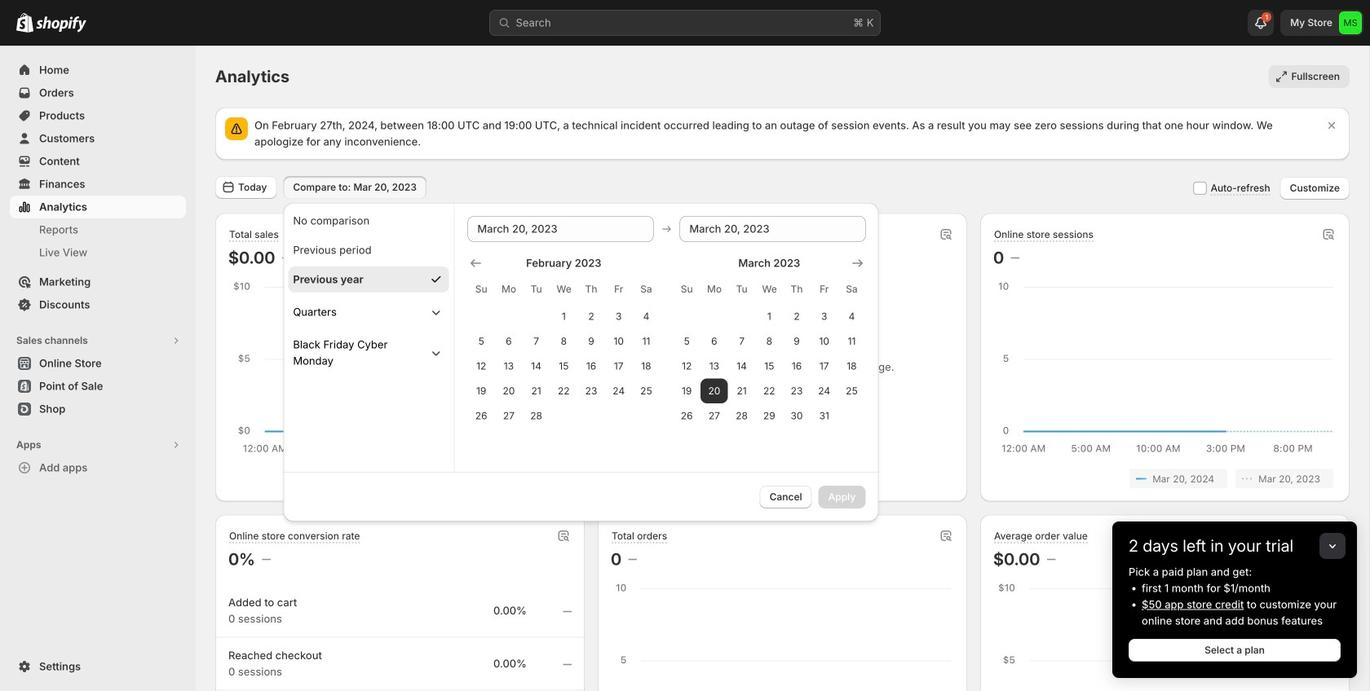 Task type: describe. For each thing, give the bounding box(es) containing it.
friday element for "saturday" element corresponding to second monday element
[[811, 275, 838, 304]]

YYYY-MM-DD text field
[[468, 216, 653, 242]]

1 grid from the left
[[468, 255, 660, 429]]

wednesday element for second monday element
[[756, 275, 783, 304]]

0 horizontal spatial shopify image
[[16, 13, 33, 32]]

friday element for second monday element from right "saturday" element
[[605, 275, 633, 304]]

my store image
[[1339, 11, 1362, 34]]

thursday element for the 'wednesday' element corresponding to second monday element from right
[[578, 275, 605, 304]]

saturday element for second monday element from right
[[633, 275, 660, 304]]



Task type: vqa. For each thing, say whether or not it's contained in the screenshot.
the leftmost Thursday element
yes



Task type: locate. For each thing, give the bounding box(es) containing it.
sunday element for second monday element from right
[[468, 275, 495, 304]]

1 monday element from the left
[[495, 275, 523, 304]]

0 horizontal spatial tuesday element
[[523, 275, 550, 304]]

1 horizontal spatial monday element
[[701, 275, 728, 304]]

1 friday element from the left
[[605, 275, 633, 304]]

thursday element down yyyy-mm-dd text field
[[783, 275, 811, 304]]

1 horizontal spatial thursday element
[[783, 275, 811, 304]]

YYYY-MM-DD text field
[[680, 216, 866, 242]]

1 tuesday element from the left
[[523, 275, 550, 304]]

wednesday element down yyyy-mm-dd text box
[[550, 275, 578, 304]]

1 thursday element from the left
[[578, 275, 605, 304]]

shopify image
[[16, 13, 33, 32], [36, 16, 86, 32]]

2 friday element from the left
[[811, 275, 838, 304]]

0 horizontal spatial friday element
[[605, 275, 633, 304]]

1 wednesday element from the left
[[550, 275, 578, 304]]

0 horizontal spatial grid
[[468, 255, 660, 429]]

thursday element down yyyy-mm-dd text box
[[578, 275, 605, 304]]

2 grid from the left
[[673, 255, 866, 429]]

1 horizontal spatial grid
[[673, 255, 866, 429]]

saturday element
[[633, 275, 660, 304], [838, 275, 866, 304]]

0 horizontal spatial monday element
[[495, 275, 523, 304]]

0 horizontal spatial list
[[232, 469, 568, 489]]

tuesday element down yyyy-mm-dd text field
[[728, 275, 756, 304]]

0 horizontal spatial saturday element
[[633, 275, 660, 304]]

0 horizontal spatial thursday element
[[578, 275, 605, 304]]

1 horizontal spatial wednesday element
[[756, 275, 783, 304]]

tuesday element down yyyy-mm-dd text box
[[523, 275, 550, 304]]

tuesday element for second monday element
[[728, 275, 756, 304]]

2 thursday element from the left
[[783, 275, 811, 304]]

1 saturday element from the left
[[633, 275, 660, 304]]

1 horizontal spatial saturday element
[[838, 275, 866, 304]]

tuesday element
[[523, 275, 550, 304], [728, 275, 756, 304]]

1 sunday element from the left
[[468, 275, 495, 304]]

2 tuesday element from the left
[[728, 275, 756, 304]]

tuesday element for second monday element from right
[[523, 275, 550, 304]]

friday element
[[605, 275, 633, 304], [811, 275, 838, 304]]

1 horizontal spatial tuesday element
[[728, 275, 756, 304]]

0 horizontal spatial sunday element
[[468, 275, 495, 304]]

1 list from the left
[[232, 469, 568, 489]]

0 horizontal spatial wednesday element
[[550, 275, 578, 304]]

1 horizontal spatial sunday element
[[673, 275, 701, 304]]

saturday element for second monday element
[[838, 275, 866, 304]]

monday element
[[495, 275, 523, 304], [701, 275, 728, 304]]

2 sunday element from the left
[[673, 275, 701, 304]]

wednesday element for second monday element from right
[[550, 275, 578, 304]]

2 saturday element from the left
[[838, 275, 866, 304]]

2 wednesday element from the left
[[756, 275, 783, 304]]

1 horizontal spatial list
[[997, 469, 1333, 489]]

list
[[232, 469, 568, 489], [997, 469, 1333, 489]]

sunday element
[[468, 275, 495, 304], [673, 275, 701, 304]]

1 horizontal spatial shopify image
[[36, 16, 86, 32]]

wednesday element
[[550, 275, 578, 304], [756, 275, 783, 304]]

thursday element for the 'wednesday' element for second monday element
[[783, 275, 811, 304]]

thursday element
[[578, 275, 605, 304], [783, 275, 811, 304]]

2 monday element from the left
[[701, 275, 728, 304]]

grid
[[468, 255, 660, 429], [673, 255, 866, 429]]

sunday element for second monday element
[[673, 275, 701, 304]]

wednesday element down yyyy-mm-dd text field
[[756, 275, 783, 304]]

2 list from the left
[[997, 469, 1333, 489]]

1 horizontal spatial friday element
[[811, 275, 838, 304]]



